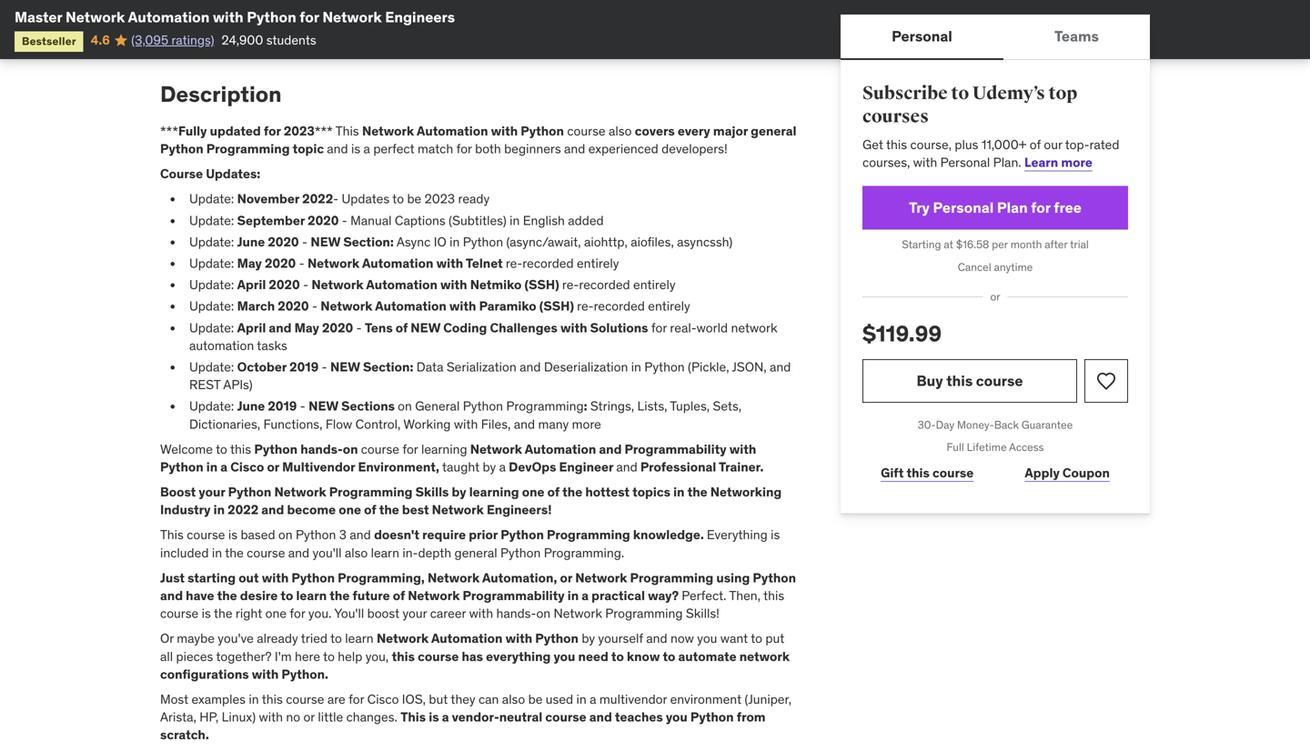 Task type: locate. For each thing, give the bounding box(es) containing it.
sections
[[341, 398, 395, 415]]

and inside by yourself and now you want to put all pieces together? i'm here to help you,
[[646, 631, 668, 647]]

2 vertical spatial cisco
[[367, 692, 399, 708]]

0 vertical spatial 2019
[[290, 359, 319, 375]]

1 horizontal spatial ***
[[315, 123, 333, 139]]

a inside the this is a vendor-neutral course and teaches you python from scratch.
[[442, 709, 449, 726]]

a left "devops"
[[499, 459, 506, 475]]

to left put
[[751, 631, 763, 647]]

to inside basic knowledge of gns3 and how to run cisco images, although i'll provide you with the necessary setup information.
[[393, 14, 404, 30]]

knowledge
[[224, 14, 288, 30]]

course up experienced
[[567, 123, 606, 139]]

in inside network automation and programmability with python in a cisco or multivendor environment,
[[206, 459, 218, 475]]

a inside network automation and programmability with python in a cisco or multivendor environment,
[[220, 459, 228, 475]]

working
[[403, 416, 451, 432]]

learn
[[1025, 154, 1058, 171]]

1 horizontal spatial by
[[483, 459, 496, 475]]

to left udemy's on the top of the page
[[951, 82, 969, 105]]

0 horizontal spatial learning
[[421, 441, 467, 458]]

2019 up functions,
[[268, 398, 297, 415]]

1 vertical spatial personal
[[941, 154, 990, 171]]

buy this course
[[917, 372, 1023, 390]]

to left run
[[393, 14, 404, 30]]

entirely down the aiohttp,
[[577, 255, 619, 272]]

2 vertical spatial by
[[582, 631, 595, 647]]

or inside most examples in this course are for cisco ios, but they can also be used in a multivendor environment (juniper, arista, hp, linux) with no or little changes.
[[303, 709, 315, 726]]

0 horizontal spatial your
[[199, 484, 225, 501]]

description
[[160, 81, 282, 108]]

covers
[[635, 123, 675, 139]]

1 vertical spatial your
[[403, 606, 427, 622]]

of down "devops"
[[547, 484, 560, 501]]

entirely down aiofiles,
[[633, 277, 676, 293]]

this inside the this is a vendor-neutral course and teaches you python from scratch.
[[401, 709, 426, 726]]

is left perfect
[[351, 141, 360, 157]]

yourself
[[598, 631, 643, 647]]

course down have
[[160, 606, 199, 622]]

2 horizontal spatial cisco
[[429, 14, 461, 30]]

depth
[[418, 545, 451, 561]]

the down starting
[[217, 588, 237, 604]]

1 vertical spatial 2023
[[425, 191, 455, 207]]

a down 'dictionaries,'
[[220, 459, 228, 475]]

and up based
[[261, 502, 284, 518]]

automation
[[128, 8, 210, 26], [417, 123, 488, 139], [362, 255, 434, 272], [366, 277, 438, 293], [375, 298, 447, 315], [525, 441, 596, 458], [431, 631, 503, 647]]

solutions
[[590, 320, 648, 336]]

information.
[[189, 31, 258, 48]]

python down welcome at the bottom
[[160, 459, 204, 475]]

(ssh)
[[525, 277, 559, 293], [539, 298, 574, 315]]

no
[[286, 709, 300, 726]]

0 vertical spatial network
[[731, 320, 778, 336]]

or inside network automation and programmability with python in a cisco or multivendor environment,
[[267, 459, 279, 475]]

april
[[237, 277, 266, 293], [237, 320, 266, 336]]

1 vertical spatial recorded
[[579, 277, 630, 293]]

0 vertical spatial this
[[336, 123, 359, 139]]

recorded up solutions
[[594, 298, 645, 315]]

course updates:
[[160, 166, 260, 182]]

a inside most examples in this course are for cisco ios, but they can also be used in a multivendor environment (juniper, arista, hp, linux) with no or little changes.
[[590, 692, 597, 708]]

this right you,
[[392, 649, 415, 665]]

1 vertical spatial network
[[740, 649, 790, 665]]

python
[[247, 8, 296, 26], [521, 123, 564, 139], [160, 141, 204, 157], [463, 234, 503, 250], [645, 359, 685, 375], [463, 398, 503, 415], [254, 441, 298, 458], [160, 459, 204, 475], [228, 484, 271, 501], [296, 527, 336, 543], [501, 527, 544, 543], [500, 545, 541, 561], [292, 570, 335, 586], [753, 570, 796, 586], [535, 631, 579, 647], [691, 709, 734, 726]]

2 vertical spatial also
[[502, 692, 525, 708]]

0 horizontal spatial also
[[345, 545, 368, 561]]

1 horizontal spatial learning
[[469, 484, 519, 501]]

captions
[[395, 212, 446, 229]]

1 vertical spatial june
[[237, 398, 265, 415]]

and inside 'everything is included in the course and you'll also learn in-depth general python programming.'
[[288, 545, 310, 561]]

in right io
[[450, 234, 460, 250]]

2 horizontal spatial this
[[401, 709, 426, 726]]

programming up "many"
[[506, 398, 584, 415]]

0 horizontal spatial by
[[452, 484, 466, 501]]

personal down plus
[[941, 154, 990, 171]]

0 horizontal spatial more
[[572, 416, 601, 432]]

welcome to this python hands-on course for learning
[[160, 441, 467, 458]]

on down flow
[[343, 441, 358, 458]]

you inside this course has everything you need to know to automate network configurations with python.
[[554, 649, 575, 665]]

course up the back
[[976, 372, 1023, 390]]

0 vertical spatial your
[[199, 484, 225, 501]]

general inside covers every major general python programming topic
[[751, 123, 797, 139]]

is down but
[[429, 709, 439, 726]]

money-
[[957, 418, 994, 432]]

with inside perfect. then, this course is the right one for you. you'll boost your career with hands-on network programming skills!
[[469, 606, 493, 622]]

0 horizontal spatial general
[[455, 545, 497, 561]]

is down have
[[202, 606, 211, 622]]

data
[[417, 359, 444, 375]]

3 update: from the top
[[189, 234, 234, 250]]

update: november 2022 - updates to be 2023 ready update: september 2020 - manual captions (subtitles) in english added update: june 2020 - new section: async io in python (async/await, aiohttp, aiofiles, asyncssh) update: may 2020 - network automation with telnet re-recorded entirely update: april 2020 - network automation with netmiko (ssh) re-recorded entirely update: march 2020 - network automation with paramiko (ssh) re-recorded entirely
[[189, 191, 733, 315]]

1 horizontal spatial be
[[528, 692, 543, 708]]

course inside perfect. then, this course is the right one for you. you'll boost your career with hands-on network programming skills!
[[160, 606, 199, 622]]

with inside strings, lists, tuples, sets, dictionaries, functions, flow control, working with files, and many more
[[454, 416, 478, 432]]

one up engineers!
[[522, 484, 545, 501]]

apply coupon
[[1025, 465, 1110, 481]]

starting
[[188, 570, 236, 586]]

and inside strings, lists, tuples, sets, dictionaries, functions, flow control, working with files, and many more
[[514, 416, 535, 432]]

python down functions,
[[254, 441, 298, 458]]

and right beginners
[[564, 141, 585, 157]]

(ssh) up paramiko
[[525, 277, 559, 293]]

june inside update: november 2022 - updates to be 2023 ready update: september 2020 - manual captions (subtitles) in english added update: june 2020 - new section: async io in python (async/await, aiohttp, aiofiles, asyncssh) update: may 2020 - network automation with telnet re-recorded entirely update: april 2020 - network automation with netmiko (ssh) re-recorded entirely update: march 2020 - network automation with paramiko (ssh) re-recorded entirely
[[237, 234, 265, 250]]

free
[[1054, 198, 1082, 217]]

programming up 'programming.'
[[547, 527, 630, 543]]

one down desire
[[265, 606, 287, 622]]

2 vertical spatial this
[[401, 709, 426, 726]]

in inside 'everything is included in the course and you'll also learn in-depth general python programming.'
[[212, 545, 222, 561]]

9 update: from the top
[[189, 398, 234, 415]]

the
[[676, 14, 695, 30], [562, 484, 583, 501], [688, 484, 708, 501], [379, 502, 399, 518], [225, 545, 244, 561], [217, 588, 237, 604], [330, 588, 350, 604], [214, 606, 233, 622]]

course inside 'link'
[[933, 465, 974, 481]]

i'm
[[275, 649, 292, 665]]

python down you'll on the left bottom of page
[[292, 570, 335, 586]]

0 horizontal spatial ***
[[160, 123, 178, 139]]

learn up help
[[345, 631, 374, 647]]

may up update: october 2019 - new section:
[[294, 320, 319, 336]]

may up march
[[237, 255, 262, 272]]

by down taught
[[452, 484, 466, 501]]

neutral
[[499, 709, 543, 726]]

your up 'industry' at left bottom
[[199, 484, 225, 501]]

0 vertical spatial cisco
[[429, 14, 461, 30]]

courses
[[863, 106, 929, 128]]

course down the 'control,'
[[361, 441, 399, 458]]

you inside by yourself and now you want to put all pieces together? i'm here to help you,
[[697, 631, 717, 647]]

0 vertical spatial learning
[[421, 441, 467, 458]]

2 april from the top
[[237, 320, 266, 336]]

apis)
[[223, 377, 253, 393]]

by right taught
[[483, 459, 496, 475]]

learn
[[371, 545, 399, 561], [296, 588, 327, 604], [345, 631, 374, 647]]

with inside most examples in this course are for cisco ios, but they can also be used in a multivendor environment (juniper, arista, hp, linux) with no or little changes.
[[259, 709, 283, 726]]

for up environment,
[[403, 441, 418, 458]]

0 vertical spatial general
[[751, 123, 797, 139]]

network
[[731, 320, 778, 336], [740, 649, 790, 665]]

little
[[318, 709, 343, 726]]

hands- inside perfect. then, this course is the right one for you. you'll boost your career with hands-on network programming skills!
[[496, 606, 536, 622]]

0 vertical spatial be
[[407, 191, 422, 207]]

network up json,
[[731, 320, 778, 336]]

$16.58
[[956, 237, 989, 252]]

is inside perfect. then, this course is the right one for you. you'll boost your career with hands-on network programming skills!
[[202, 606, 211, 622]]

tasks
[[257, 337, 287, 354]]

be
[[407, 191, 422, 207], [528, 692, 543, 708]]

also for python
[[609, 123, 632, 139]]

1 horizontal spatial this
[[336, 123, 359, 139]]

this inside most examples in this course are for cisco ios, but they can also be used in a multivendor environment (juniper, arista, hp, linux) with no or little changes.
[[262, 692, 283, 708]]

python inside the this is a vendor-neutral course and teaches you python from scratch.
[[691, 709, 734, 726]]

also inside most examples in this course are for cisco ios, but they can also be used in a multivendor environment (juniper, arista, hp, linux) with no or little changes.
[[502, 692, 525, 708]]

this up included
[[160, 527, 184, 543]]

1 horizontal spatial 2022
[[302, 191, 333, 207]]

prior
[[469, 527, 498, 543]]

boost
[[367, 606, 400, 622]]

learning up taught
[[421, 441, 467, 458]]

with inside network automation and programmability with python in a cisco or multivendor environment,
[[730, 441, 756, 458]]

automate
[[678, 649, 737, 665]]

also up experienced
[[609, 123, 632, 139]]

cisco inside basic knowledge of gns3 and how to run cisco images, although i'll provide you with the necessary setup information.
[[429, 14, 461, 30]]

2 vertical spatial personal
[[933, 198, 994, 217]]

1 april from the top
[[237, 277, 266, 293]]

1 vertical spatial (ssh)
[[539, 298, 574, 315]]

8 update: from the top
[[189, 359, 234, 375]]

this for python
[[160, 527, 184, 543]]

this inside this course has everything you need to know to automate network configurations with python.
[[392, 649, 415, 665]]

personal up $16.58
[[933, 198, 994, 217]]

2 horizontal spatial by
[[582, 631, 595, 647]]

on inside perfect. then, this course is the right one for you. you'll boost your career with hands-on network programming skills!
[[536, 606, 551, 622]]

1 vertical spatial 2019
[[268, 398, 297, 415]]

get this course, plus 11,000+ of our top-rated courses, with personal plan.
[[863, 136, 1120, 171]]

0 vertical spatial june
[[237, 234, 265, 250]]

and up taught by a devops engineer and professional trainer.
[[599, 441, 622, 458]]

learning up engineers!
[[469, 484, 519, 501]]

1 vertical spatial also
[[345, 545, 368, 561]]

1 horizontal spatial programmability
[[625, 441, 727, 458]]

also
[[609, 123, 632, 139], [345, 545, 368, 561], [502, 692, 525, 708]]

your inside perfect. then, this course is the right one for you. you'll boost your career with hands-on network programming skills!
[[403, 606, 427, 622]]

tab list containing personal
[[841, 15, 1150, 60]]

1 vertical spatial one
[[339, 502, 361, 518]]

every
[[678, 123, 710, 139]]

the down professional
[[688, 484, 708, 501]]

cisco right run
[[429, 14, 461, 30]]

0 vertical spatial also
[[609, 123, 632, 139]]

the inside perfect. then, this course is the right one for you. you'll boost your career with hands-on network programming skills!
[[214, 606, 233, 622]]

2 vertical spatial one
[[265, 606, 287, 622]]

1 vertical spatial section:
[[363, 359, 413, 375]]

2019 right october
[[290, 359, 319, 375]]

pieces
[[176, 649, 213, 665]]

2 horizontal spatial one
[[522, 484, 545, 501]]

this
[[886, 136, 907, 153], [947, 372, 973, 390], [230, 441, 251, 458], [907, 465, 930, 481], [764, 588, 785, 604], [392, 649, 415, 665], [262, 692, 283, 708]]

to right the tried
[[330, 631, 342, 647]]

4 update: from the top
[[189, 255, 234, 272]]

starting
[[902, 237, 941, 252]]

general down "prior"
[[455, 545, 497, 561]]

1 vertical spatial hands-
[[496, 606, 536, 622]]

course
[[160, 166, 203, 182]]

new left async
[[311, 234, 341, 250]]

1 vertical spatial general
[[455, 545, 497, 561]]

2 vertical spatial re-
[[577, 298, 594, 315]]

course down based
[[247, 545, 285, 561]]

0 horizontal spatial one
[[265, 606, 287, 622]]

0 vertical spatial personal
[[892, 27, 953, 45]]

section: up update: june 2019 - new sections on general python programming :
[[363, 359, 413, 375]]

0 vertical spatial section:
[[343, 234, 394, 250]]

1 horizontal spatial general
[[751, 123, 797, 139]]

update: june 2019 - new sections on general python programming :
[[189, 398, 587, 415]]

1 vertical spatial entirely
[[633, 277, 676, 293]]

0 vertical spatial more
[[1061, 154, 1093, 171]]

programming inside perfect. then, this course is the right one for you. you'll boost your career with hands-on network programming skills!
[[605, 606, 683, 622]]

strings, lists, tuples, sets, dictionaries, functions, flow control, working with files, and many more
[[189, 398, 742, 432]]

this inside perfect. then, this course is the right one for you. you'll boost your career with hands-on network programming skills!
[[764, 588, 785, 604]]

course inside 'everything is included in the course and you'll also learn in-depth general python programming.'
[[247, 545, 285, 561]]

1 vertical spatial be
[[528, 692, 543, 708]]

buy
[[917, 372, 943, 390]]

1 horizontal spatial also
[[502, 692, 525, 708]]

telnet
[[466, 255, 503, 272]]

0 horizontal spatial may
[[237, 255, 262, 272]]

1 vertical spatial cisco
[[230, 459, 264, 475]]

arista,
[[160, 709, 196, 726]]

python inside "boost your python network programming skills by learning one of the hottest topics in the networking industry in 2022 and become one of the best network engineers!"
[[228, 484, 271, 501]]

for inside for real-world network automation tasks
[[651, 320, 667, 336]]

1 june from the top
[[237, 234, 265, 250]]

0 vertical spatial 2022
[[302, 191, 333, 207]]

and up the tasks
[[269, 320, 292, 336]]

course left has
[[418, 649, 459, 665]]

python inside covers every major general python programming topic
[[160, 141, 204, 157]]

python up telnet
[[463, 234, 503, 250]]

together?
[[216, 649, 272, 665]]

this right then,
[[764, 588, 785, 604]]

learn more
[[1025, 154, 1093, 171]]

1 horizontal spatial hands-
[[496, 606, 536, 622]]

cisco down 'dictionaries,'
[[230, 459, 264, 475]]

0 vertical spatial 2023
[[284, 123, 315, 139]]

to down now
[[663, 649, 676, 665]]

2 vertical spatial entirely
[[648, 298, 690, 315]]

1 horizontal spatial cisco
[[367, 692, 399, 708]]

this inside button
[[947, 372, 973, 390]]

everything
[[486, 649, 551, 665]]

you down environment
[[666, 709, 688, 726]]

with up trainer.
[[730, 441, 756, 458]]

programmability inside just starting out with python programming, network automation, or network programming using python and have the desire to learn the future of network programmability in a practical way?
[[463, 588, 565, 604]]

0 horizontal spatial 2022
[[228, 502, 259, 518]]

and right 3 on the left of page
[[350, 527, 371, 543]]

and inside "boost your python network programming skills by learning one of the hottest topics in the networking industry in 2022 and become one of the best network engineers!"
[[261, 502, 284, 518]]

1 vertical spatial april
[[237, 320, 266, 336]]

with up coding
[[449, 298, 476, 315]]

and left you'll on the left bottom of page
[[288, 545, 310, 561]]

1 vertical spatial learning
[[469, 484, 519, 501]]

0 horizontal spatial 2023
[[284, 123, 315, 139]]

are
[[327, 692, 346, 708]]

of
[[291, 14, 302, 30], [1030, 136, 1041, 153], [396, 320, 408, 336], [547, 484, 560, 501], [364, 502, 376, 518], [393, 588, 405, 604]]

2020
[[308, 212, 339, 229], [268, 234, 299, 250], [265, 255, 296, 272], [269, 277, 300, 293], [278, 298, 309, 315], [322, 320, 353, 336]]

1 vertical spatial programmability
[[463, 588, 565, 604]]

welcome
[[160, 441, 213, 458]]

april down march
[[237, 320, 266, 336]]

0 vertical spatial one
[[522, 484, 545, 501]]

tens
[[365, 320, 393, 336]]

programmability inside network automation and programmability with python in a cisco or multivendor environment,
[[625, 441, 727, 458]]

to inside the subscribe to udemy's top courses
[[951, 82, 969, 105]]

1 horizontal spatial 2023
[[425, 191, 455, 207]]

0 horizontal spatial hands-
[[300, 441, 343, 458]]

on
[[398, 398, 412, 415], [343, 441, 358, 458], [278, 527, 293, 543], [536, 606, 551, 622]]

manual
[[350, 212, 392, 229]]

python inside network automation and programmability with python in a cisco or multivendor environment,
[[160, 459, 204, 475]]

with right provide
[[649, 14, 673, 30]]

5 update: from the top
[[189, 277, 234, 293]]

learn inside just starting out with python programming, network automation, or network programming using python and have the desire to learn the future of network programmability in a practical way?
[[296, 588, 327, 604]]

0 horizontal spatial this
[[160, 527, 184, 543]]

cisco inside network automation and programmability with python in a cisco or multivendor environment,
[[230, 459, 264, 475]]

or right no
[[303, 709, 315, 726]]

also down 3 on the left of page
[[345, 545, 368, 561]]

with down i'm
[[252, 666, 279, 683]]

1 vertical spatial 2022
[[228, 502, 259, 518]]

and inside network automation and programmability with python in a cisco or multivendor environment,
[[599, 441, 622, 458]]

is inside the this is a vendor-neutral course and teaches you python from scratch.
[[429, 709, 439, 726]]

1 horizontal spatial your
[[403, 606, 427, 622]]

1 vertical spatial by
[[452, 484, 466, 501]]

1 vertical spatial this
[[160, 527, 184, 543]]

general right the major
[[751, 123, 797, 139]]

0 horizontal spatial be
[[407, 191, 422, 207]]

this down the python.
[[262, 692, 283, 708]]

to inside just starting out with python programming, network automation, or network programming using python and have the desire to learn the future of network programmability in a practical way?
[[281, 588, 293, 604]]

subscribe
[[863, 82, 948, 105]]

in down 'programming.'
[[568, 588, 579, 604]]

1 horizontal spatial more
[[1061, 154, 1093, 171]]

rated
[[1090, 136, 1120, 153]]

section: inside update: november 2022 - updates to be 2023 ready update: september 2020 - manual captions (subtitles) in english added update: june 2020 - new section: async io in python (async/await, aiohttp, aiofiles, asyncssh) update: may 2020 - network automation with telnet re-recorded entirely update: april 2020 - network automation with netmiko (ssh) re-recorded entirely update: march 2020 - network automation with paramiko (ssh) re-recorded entirely
[[343, 234, 394, 250]]

one
[[522, 484, 545, 501], [339, 502, 361, 518], [265, 606, 287, 622]]

1 vertical spatial learn
[[296, 588, 327, 604]]

2022 inside update: november 2022 - updates to be 2023 ready update: september 2020 - manual captions (subtitles) in english added update: june 2020 - new section: async io in python (async/await, aiohttp, aiofiles, asyncssh) update: may 2020 - network automation with telnet re-recorded entirely update: april 2020 - network automation with netmiko (ssh) re-recorded entirely update: march 2020 - network automation with paramiko (ssh) re-recorded entirely
[[302, 191, 333, 207]]

of left our
[[1030, 136, 1041, 153]]

0 vertical spatial (ssh)
[[525, 277, 559, 293]]

this up updates
[[336, 123, 359, 139]]

learn more link
[[1025, 154, 1093, 171]]

topics
[[633, 484, 671, 501]]

python down the fully
[[160, 141, 204, 157]]

also for they
[[502, 692, 525, 708]]

course down used
[[545, 709, 587, 726]]

network inside for real-world network automation tasks
[[731, 320, 778, 336]]

-
[[333, 191, 339, 207], [342, 212, 347, 229], [302, 234, 308, 250], [299, 255, 304, 272], [303, 277, 308, 293], [312, 298, 317, 315], [356, 320, 362, 336], [322, 359, 327, 375], [300, 398, 306, 415]]

from
[[737, 709, 766, 726]]

for left you.
[[290, 606, 305, 622]]

anytime
[[994, 260, 1033, 274]]

0 vertical spatial programmability
[[625, 441, 727, 458]]

7 update: from the top
[[189, 320, 234, 336]]

tab list
[[841, 15, 1150, 60]]

learn inside 'everything is included in the course and you'll also learn in-depth general python programming.'
[[371, 545, 399, 561]]

2019 for june
[[268, 398, 297, 415]]

2 horizontal spatial also
[[609, 123, 632, 139]]

apply
[[1025, 465, 1060, 481]]

be inside update: november 2022 - updates to be 2023 ready update: september 2020 - manual captions (subtitles) in english added update: june 2020 - new section: async io in python (async/await, aiohttp, aiofiles, asyncssh) update: may 2020 - network automation with telnet re-recorded entirely update: april 2020 - network automation with netmiko (ssh) re-recorded entirely update: march 2020 - network automation with paramiko (ssh) re-recorded entirely
[[407, 191, 422, 207]]

0 horizontal spatial cisco
[[230, 459, 264, 475]]

programmability up professional
[[625, 441, 727, 458]]

io
[[434, 234, 447, 250]]

0 vertical spatial re-
[[506, 255, 523, 272]]

with down telnet
[[440, 277, 467, 293]]

strings,
[[590, 398, 634, 415]]

course up no
[[286, 692, 324, 708]]

1 vertical spatial more
[[572, 416, 601, 432]]

0 horizontal spatial programmability
[[463, 588, 565, 604]]

0 vertical spatial april
[[237, 277, 266, 293]]

in down professional
[[673, 484, 685, 501]]

students
[[266, 32, 316, 48]]

new inside update: november 2022 - updates to be 2023 ready update: september 2020 - manual captions (subtitles) in english added update: june 2020 - new section: async io in python (async/await, aiohttp, aiofiles, asyncssh) update: may 2020 - network automation with telnet re-recorded entirely update: april 2020 - network automation with netmiko (ssh) re-recorded entirely update: march 2020 - network automation with paramiko (ssh) re-recorded entirely
[[311, 234, 341, 250]]

11,000+
[[982, 136, 1027, 153]]

network inside network automation and programmability with python in a cisco or multivendor environment,
[[470, 441, 522, 458]]

1 horizontal spatial may
[[294, 320, 319, 336]]

update: october 2019 - new section:
[[189, 359, 413, 375]]

programming
[[206, 141, 290, 157], [506, 398, 584, 415], [329, 484, 413, 501], [547, 527, 630, 543], [630, 570, 714, 586], [605, 606, 683, 622]]

you,
[[366, 649, 389, 665]]

and up know at the bottom of the page
[[646, 631, 668, 647]]

1 vertical spatial may
[[294, 320, 319, 336]]

for inside perfect. then, this course is the right one for you. you'll boost your career with hands-on network programming skills!
[[290, 606, 305, 622]]

is inside 'everything is included in the course and you'll also learn in-depth general python programming.'
[[771, 527, 780, 543]]

match
[[418, 141, 453, 157]]

with down io
[[436, 255, 463, 272]]

one up 3 on the left of page
[[339, 502, 361, 518]]

and down just
[[160, 588, 183, 604]]

deserialization
[[544, 359, 628, 375]]

0 vertical spatial may
[[237, 255, 262, 272]]

0 vertical spatial learn
[[371, 545, 399, 561]]

python up lists,
[[645, 359, 685, 375]]

xsmall image
[[160, 13, 175, 31]]



Task type: vqa. For each thing, say whether or not it's contained in the screenshot.
ENTIRELY to the bottom
yes



Task type: describe. For each thing, give the bounding box(es) containing it.
programming.
[[544, 545, 624, 561]]

asyncssh)
[[677, 234, 733, 250]]

by inside "boost your python network programming skills by learning one of the hottest topics in the networking industry in 2022 and become one of the best network engineers!"
[[452, 484, 466, 501]]

cisco for a
[[230, 459, 264, 475]]

course inside this course has everything you need to know to automate network configurations with python.
[[418, 649, 459, 665]]

python up beginners
[[521, 123, 564, 139]]

skills!
[[686, 606, 720, 622]]

trial
[[1070, 237, 1089, 252]]

necessary
[[698, 14, 755, 30]]

python up then,
[[753, 570, 796, 586]]

want
[[721, 631, 748, 647]]

or down 'anytime'
[[990, 290, 1001, 304]]

multivendor
[[282, 459, 355, 475]]

of inside just starting out with python programming, network automation, or network programming using python and have the desire to learn the future of network programmability in a practical way?
[[393, 588, 405, 604]]

(pickle,
[[688, 359, 729, 375]]

24,900
[[222, 32, 263, 48]]

is for this is a vendor-neutral course and teaches you python from scratch.
[[429, 709, 439, 726]]

both
[[475, 141, 501, 157]]

or inside just starting out with python programming, network automation, or network programming using python and have the desire to learn the future of network programmability in a practical way?
[[560, 570, 572, 586]]

learning inside "boost your python network programming skills by learning one of the hottest topics in the networking industry in 2022 and become one of the best network engineers!"
[[469, 484, 519, 501]]

and inside basic knowledge of gns3 and how to run cisco images, although i'll provide you with the necessary setup information.
[[342, 14, 363, 30]]

be inside most examples in this course are for cisco ios, but they can also be used in a multivendor environment (juniper, arista, hp, linux) with no or little changes.
[[528, 692, 543, 708]]

python inside 'everything is included in the course and you'll also learn in-depth general python programming.'
[[500, 545, 541, 561]]

for right updated
[[264, 123, 281, 139]]

to down yourself
[[611, 649, 624, 665]]

to inside update: november 2022 - updates to be 2023 ready update: september 2020 - manual captions (subtitles) in english added update: june 2020 - new section: async io in python (async/await, aiohttp, aiofiles, asyncssh) update: may 2020 - network automation with telnet re-recorded entirely update: april 2020 - network automation with netmiko (ssh) re-recorded entirely update: march 2020 - network automation with paramiko (ssh) re-recorded entirely
[[392, 191, 404, 207]]

is left based
[[228, 527, 238, 543]]

trainer.
[[719, 459, 764, 475]]

with up information.
[[213, 8, 244, 26]]

json,
[[732, 359, 767, 375]]

2 update: from the top
[[189, 212, 234, 229]]

python inside update: november 2022 - updates to be 2023 ready update: september 2020 - manual captions (subtitles) in english added update: june 2020 - new section: async io in python (async/await, aiohttp, aiofiles, asyncssh) update: may 2020 - network automation with telnet re-recorded entirely update: april 2020 - network automation with netmiko (ssh) re-recorded entirely update: march 2020 - network automation with paramiko (ssh) re-recorded entirely
[[463, 234, 503, 250]]

1 horizontal spatial one
[[339, 502, 361, 518]]

this for scratch.
[[401, 709, 426, 726]]

tried
[[301, 631, 328, 647]]

get
[[863, 136, 883, 153]]

professional
[[640, 459, 716, 475]]

course inside the this is a vendor-neutral course and teaches you python from scratch.
[[545, 709, 587, 726]]

with up 'deserialization'
[[561, 320, 587, 336]]

with up 'everything'
[[506, 631, 532, 647]]

environment
[[670, 692, 742, 708]]

is for and is a perfect match for both beginners and experienced developers!
[[351, 141, 360, 157]]

desire
[[240, 588, 278, 604]]

1 vertical spatial re-
[[562, 277, 579, 293]]

also inside 'everything is included in the course and you'll also learn in-depth general python programming.'
[[345, 545, 368, 561]]

personal inside button
[[892, 27, 953, 45]]

maybe
[[177, 631, 215, 647]]

with inside just starting out with python programming, network automation, or network programming using python and have the desire to learn the future of network programmability in a practical way?
[[262, 570, 289, 586]]

2023 inside update: november 2022 - updates to be 2023 ready update: september 2020 - manual captions (subtitles) in english added update: june 2020 - new section: async io in python (async/await, aiohttp, aiofiles, asyncssh) update: may 2020 - network automation with telnet re-recorded entirely update: april 2020 - network automation with netmiko (ssh) re-recorded entirely update: march 2020 - network automation with paramiko (ssh) re-recorded entirely
[[425, 191, 455, 207]]

in right 'industry' at left bottom
[[214, 502, 225, 518]]

and inside just starting out with python programming, network automation, or network programming using python and have the desire to learn the future of network programmability in a practical way?
[[160, 588, 183, 604]]

this inside get this course, plus 11,000+ of our top-rated courses, with personal plan.
[[886, 136, 907, 153]]

general inside 'everything is included in the course and you'll also learn in-depth general python programming.'
[[455, 545, 497, 561]]

python up you'll on the left bottom of page
[[296, 527, 336, 543]]

cisco inside most examples in this course are for cisco ios, but they can also be used in a multivendor environment (juniper, arista, hp, linux) with no or little changes.
[[367, 692, 399, 708]]

everything
[[707, 527, 768, 543]]

buy this course button
[[863, 359, 1077, 403]]

they
[[451, 692, 476, 708]]

you inside the this is a vendor-neutral course and teaches you python from scratch.
[[666, 709, 688, 726]]

personal inside get this course, plus 11,000+ of our top-rated courses, with personal plan.
[[941, 154, 990, 171]]

environment,
[[358, 459, 439, 475]]

of inside get this course, plus 11,000+ of our top-rated courses, with personal plan.
[[1030, 136, 1041, 153]]

with up both
[[491, 123, 518, 139]]

engineers!
[[487, 502, 552, 518]]

perfect.
[[682, 588, 727, 604]]

challenges
[[490, 320, 558, 336]]

the inside 'everything is included in the course and you'll also learn in-depth general python programming.'
[[225, 545, 244, 561]]

right
[[236, 606, 262, 622]]

python down engineers!
[[501, 527, 544, 543]]

2 *** from the left
[[315, 123, 333, 139]]

just
[[160, 570, 185, 586]]

for left both
[[456, 141, 472, 157]]

wishlist image
[[1096, 370, 1117, 392]]

after
[[1045, 237, 1068, 252]]

tuples,
[[670, 398, 710, 415]]

you inside basic knowledge of gns3 and how to run cisco images, although i'll provide you with the necessary setup information.
[[626, 14, 646, 30]]

industry
[[160, 502, 211, 518]]

here
[[295, 649, 320, 665]]

course inside most examples in this course are for cisco ios, but they can also be used in a multivendor environment (juniper, arista, hp, linux) with no or little changes.
[[286, 692, 324, 708]]

python up 24,900 students
[[247, 8, 296, 26]]

cancel
[[958, 260, 992, 274]]

april inside update: november 2022 - updates to be 2023 ready update: september 2020 - manual captions (subtitles) in english added update: june 2020 - new section: async io in python (async/await, aiohttp, aiofiles, asyncssh) update: may 2020 - network automation with telnet re-recorded entirely update: april 2020 - network automation with netmiko (ssh) re-recorded entirely update: march 2020 - network automation with paramiko (ssh) re-recorded entirely
[[237, 277, 266, 293]]

coupon
[[1063, 465, 1110, 481]]

by inside by yourself and now you want to put all pieces together? i'm here to help you,
[[582, 631, 595, 647]]

top
[[1049, 82, 1078, 105]]

by yourself and now you want to put all pieces together? i'm here to help you,
[[160, 631, 785, 665]]

and up hottest
[[616, 459, 638, 475]]

24,900 students
[[222, 32, 316, 48]]

and right the topic
[[327, 141, 348, 157]]

to left help
[[323, 649, 335, 665]]

your inside "boost your python network programming skills by learning one of the hottest topics in the networking industry in 2022 and become one of the best network engineers!"
[[199, 484, 225, 501]]

and inside the this is a vendor-neutral course and teaches you python from scratch.
[[589, 709, 612, 726]]

experienced
[[589, 141, 659, 157]]

a inside just starting out with python programming, network automation, or network programming using python and have the desire to learn the future of network programmability in a practical way?
[[582, 588, 589, 604]]

programming inside covers every major general python programming topic
[[206, 141, 290, 157]]

2 vertical spatial learn
[[345, 631, 374, 647]]

taught
[[442, 459, 480, 475]]

0 vertical spatial entirely
[[577, 255, 619, 272]]

new up the sections
[[330, 359, 360, 375]]

how
[[366, 14, 390, 30]]

in inside data serialization and deserialization in python (pickle, json, and rest apis)
[[631, 359, 641, 375]]

1 *** from the left
[[160, 123, 178, 139]]

(subtitles)
[[449, 212, 507, 229]]

2 vertical spatial recorded
[[594, 298, 645, 315]]

with inside basic knowledge of gns3 and how to run cisco images, although i'll provide you with the necessary setup information.
[[649, 14, 673, 30]]

course up included
[[187, 527, 225, 543]]

2019 for october
[[290, 359, 319, 375]]

apply coupon button
[[1007, 455, 1128, 492]]

programming inside just starting out with python programming, network automation, or network programming using python and have the desire to learn the future of network programmability in a practical way?
[[630, 570, 714, 586]]

this down 'dictionaries,'
[[230, 441, 251, 458]]

new up data
[[411, 320, 441, 336]]

future
[[353, 588, 390, 604]]

3
[[339, 527, 347, 543]]

for left free
[[1031, 198, 1051, 217]]

python inside data serialization and deserialization in python (pickle, json, and rest apis)
[[645, 359, 685, 375]]

for inside most examples in this course are for cisco ios, but they can also be used in a multivendor environment (juniper, arista, hp, linux) with no or little changes.
[[349, 692, 364, 708]]

gift this course
[[881, 465, 974, 481]]

i'll
[[565, 14, 577, 30]]

cisco for run
[[429, 14, 461, 30]]

0 vertical spatial recorded
[[523, 255, 574, 272]]

programming inside "boost your python network programming skills by learning one of the hottest topics in the networking industry in 2022 and become one of the best network engineers!"
[[329, 484, 413, 501]]

with inside get this course, plus 11,000+ of our top-rated courses, with personal plan.
[[913, 154, 938, 171]]

and down the challenges
[[520, 359, 541, 375]]

general
[[415, 398, 460, 415]]

or
[[160, 631, 174, 647]]

included
[[160, 545, 209, 561]]

network automation and programmability with python in a cisco or multivendor environment,
[[160, 441, 756, 475]]

engineers
[[385, 8, 455, 26]]

career
[[430, 606, 466, 622]]

a left perfect
[[364, 141, 370, 157]]

one inside perfect. then, this course is the right one for you. you'll boost your career with hands-on network programming skills!
[[265, 606, 287, 622]]

you.
[[308, 606, 332, 622]]

network inside this course has everything you need to know to automate network configurations with python.
[[740, 649, 790, 665]]

rest
[[189, 377, 220, 393]]

of up doesn't
[[364, 502, 376, 518]]

lifetime
[[967, 441, 1007, 455]]

of right tens
[[396, 320, 408, 336]]

flow
[[326, 416, 352, 432]]

become
[[287, 502, 336, 518]]

november
[[237, 191, 299, 207]]

with inside this course has everything you need to know to automate network configurations with python.
[[252, 666, 279, 683]]

6 update: from the top
[[189, 298, 234, 315]]

linux)
[[222, 709, 256, 726]]

gift
[[881, 465, 904, 481]]

python up 'need'
[[535, 631, 579, 647]]

the down engineer
[[562, 484, 583, 501]]

access
[[1009, 441, 1044, 455]]

the inside basic knowledge of gns3 and how to run cisco images, although i'll provide you with the necessary setup information.
[[676, 14, 695, 30]]

basic knowledge of gns3 and how to run cisco images, although i'll provide you with the necessary setup information.
[[189, 14, 791, 48]]

way?
[[648, 588, 679, 604]]

2 june from the top
[[237, 398, 265, 415]]

for up students
[[300, 8, 319, 26]]

0 vertical spatial hands-
[[300, 441, 343, 458]]

gift this course link
[[863, 455, 992, 492]]

put
[[766, 631, 785, 647]]

this inside 'link'
[[907, 465, 930, 481]]

the up you'll
[[330, 588, 350, 604]]

hp,
[[199, 709, 219, 726]]

although
[[512, 14, 562, 30]]

setup
[[759, 14, 791, 30]]

just starting out with python programming, network automation, or network programming using python and have the desire to learn the future of network programmability in a practical way?
[[160, 570, 796, 604]]

0 vertical spatial by
[[483, 459, 496, 475]]

the up doesn't
[[379, 502, 399, 518]]

in up linux)
[[249, 692, 259, 708]]

many
[[538, 416, 569, 432]]

more inside strings, lists, tuples, sets, dictionaries, functions, flow control, working with files, and many more
[[572, 416, 601, 432]]

2022 inside "boost your python network programming skills by learning one of the hottest topics in the networking industry in 2022 and become one of the best network engineers!"
[[228, 502, 259, 518]]

is for everything is included in the course and you'll also learn in-depth general python programming.
[[771, 527, 780, 543]]

you'll
[[334, 606, 364, 622]]

on right based
[[278, 527, 293, 543]]

1 update: from the top
[[189, 191, 234, 207]]

automation inside network automation and programmability with python in a cisco or multivendor environment,
[[525, 441, 596, 458]]

python.
[[282, 666, 329, 683]]

may inside update: november 2022 - updates to be 2023 ready update: september 2020 - manual captions (subtitles) in english added update: june 2020 - new section: async io in python (async/await, aiohttp, aiofiles, asyncssh) update: may 2020 - network automation with telnet re-recorded entirely update: april 2020 - network automation with netmiko (ssh) re-recorded entirely update: march 2020 - network automation with paramiko (ssh) re-recorded entirely
[[237, 255, 262, 272]]

in right used
[[576, 692, 587, 708]]

ratings)
[[171, 32, 214, 48]]

most
[[160, 692, 189, 708]]

of inside basic knowledge of gns3 and how to run cisco images, although i'll provide you with the necessary setup information.
[[291, 14, 302, 30]]

in left english
[[510, 212, 520, 229]]

course inside button
[[976, 372, 1023, 390]]

covers every major general python programming topic
[[160, 123, 797, 157]]

network inside perfect. then, this course is the right one for you. you'll boost your career with hands-on network programming skills!
[[554, 606, 602, 622]]

using
[[716, 570, 750, 586]]

out
[[239, 570, 259, 586]]

python up files,
[[463, 398, 503, 415]]

in inside just starting out with python programming, network automation, or network programming using python and have the desire to learn the future of network programmability in a practical way?
[[568, 588, 579, 604]]

boost your python network programming skills by learning one of the hottest topics in the networking industry in 2022 and become one of the best network engineers!
[[160, 484, 782, 518]]

on up working
[[398, 398, 412, 415]]

programming,
[[338, 570, 425, 586]]

new up flow
[[309, 398, 339, 415]]

real-
[[670, 320, 697, 336]]

boost
[[160, 484, 196, 501]]

perfect
[[373, 141, 415, 157]]

and right json,
[[770, 359, 791, 375]]

configurations
[[160, 666, 249, 683]]

best
[[402, 502, 429, 518]]

images,
[[464, 14, 509, 30]]

to down 'dictionaries,'
[[216, 441, 227, 458]]

serialization
[[447, 359, 517, 375]]



